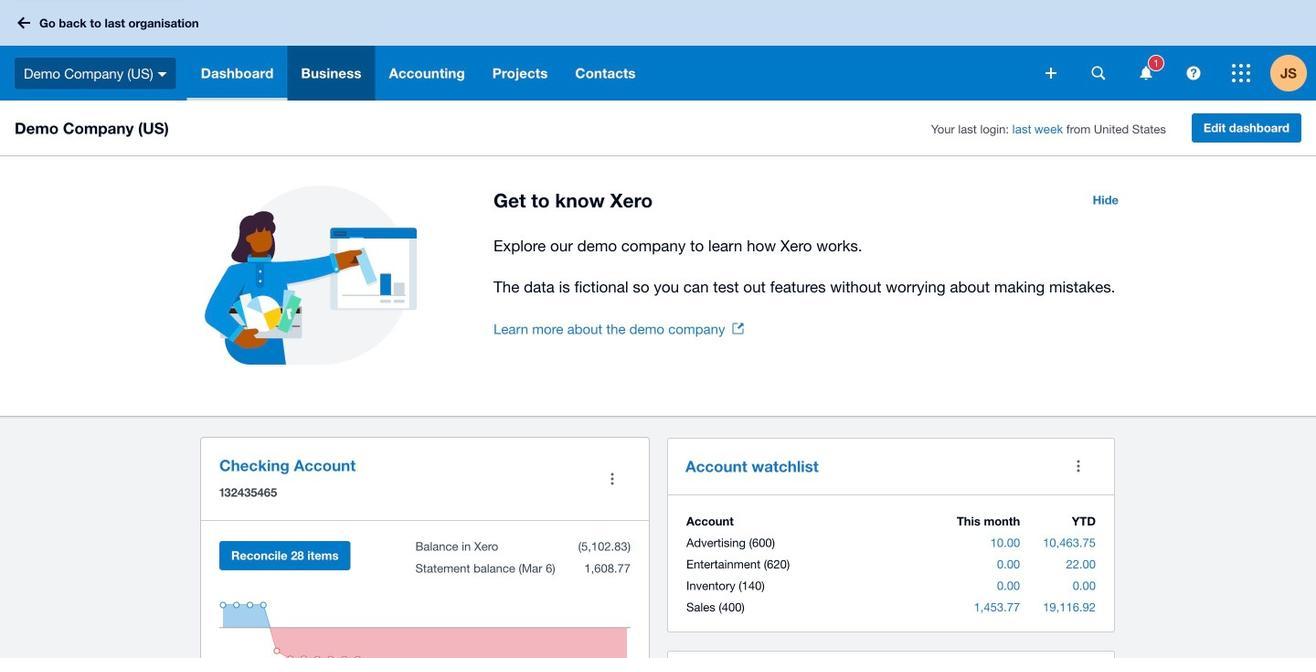 Task type: describe. For each thing, give the bounding box(es) containing it.
1 horizontal spatial svg image
[[1187, 66, 1201, 80]]



Task type: locate. For each thing, give the bounding box(es) containing it.
svg image
[[17, 17, 30, 29], [1233, 64, 1251, 82], [1092, 66, 1106, 80], [1141, 66, 1153, 80], [1046, 68, 1057, 79]]

svg image
[[1187, 66, 1201, 80], [158, 72, 167, 77]]

intro banner body element
[[494, 233, 1130, 300]]

banner
[[0, 0, 1317, 101]]

0 horizontal spatial svg image
[[158, 72, 167, 77]]

manage menu toggle image
[[594, 461, 631, 497]]



Task type: vqa. For each thing, say whether or not it's contained in the screenshot.
Update
no



